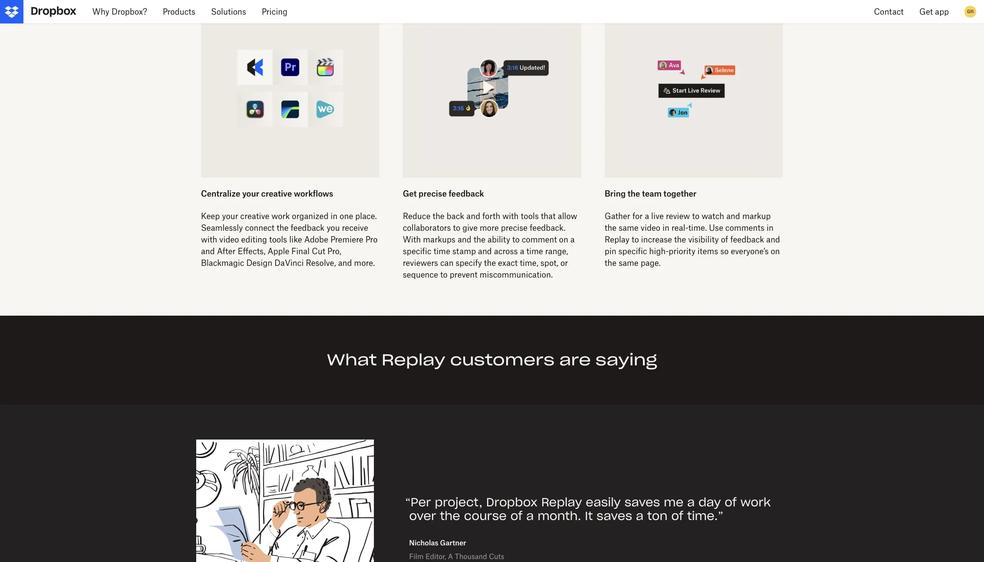 Task type: describe. For each thing, give the bounding box(es) containing it.
with
[[403, 235, 421, 245]]

time.
[[689, 223, 707, 233]]

across
[[494, 247, 518, 256]]

course
[[464, 509, 507, 524]]

the down 'gather'
[[605, 223, 617, 233]]

centralize
[[201, 189, 240, 199]]

more
[[480, 223, 499, 233]]

place.
[[355, 211, 377, 221]]

work inside "per project, dropbox replay easily saves me a day of work over the course of a month. it saves a ton of time."
[[741, 495, 771, 510]]

reduce the back and forth with tools that allow collaborators to give more precise feedback. with markups and the ability to comment on a specific time stamp and across a time range, reviewers can specify the exact time, spot, or sequence to prevent miscommunication.
[[403, 211, 578, 280]]

apple
[[268, 247, 289, 256]]

2 horizontal spatial in
[[767, 223, 774, 233]]

that
[[541, 211, 556, 221]]

on inside gather for a live review to watch and markup the same video in real-time. use comments in replay to increase the visibility of feedback and pin specific high-priority items so everyone's on the same page.
[[771, 247, 780, 256]]

and up everyone's
[[767, 235, 780, 245]]

saves right it
[[597, 509, 632, 524]]

video inside gather for a live review to watch and markup the same video in real-time. use comments in replay to increase the visibility of feedback and pin specific high-priority items so everyone's on the same page.
[[641, 223, 661, 233]]

work inside keep your creative work organized in one place. seamlessly connect the feedback you receive with video editing tools like adobe premiere pro and after effects, apple final cut pro, blackmagic design davinci resolve, and more.
[[272, 211, 290, 221]]

comments
[[726, 223, 765, 233]]

feedback.
[[530, 223, 566, 233]]

of right course
[[511, 509, 523, 524]]

saves left me
[[625, 495, 660, 510]]

a right me
[[687, 495, 695, 510]]

contact
[[874, 7, 904, 17]]

day
[[699, 495, 721, 510]]

and left after
[[201, 247, 215, 256]]

1 same from the top
[[619, 223, 639, 233]]

icons of other video editing software including adobe premiere pro image
[[217, 15, 364, 162]]

stamp
[[453, 247, 476, 256]]

a
[[448, 553, 453, 561]]

and down pro,
[[338, 258, 352, 268]]

in inside keep your creative work organized in one place. seamlessly connect the feedback you receive with video editing tools like adobe premiere pro and after effects, apple final cut pro, blackmagic design davinci resolve, and more.
[[331, 211, 338, 221]]

specific inside reduce the back and forth with tools that allow collaborators to give more precise feedback. with markups and the ability to comment on a specific time stamp and across a time range, reviewers can specify the exact time, spot, or sequence to prevent miscommunication.
[[403, 247, 432, 256]]

the left exact
[[484, 258, 496, 268]]

and up give
[[467, 211, 480, 221]]

premiere
[[331, 235, 364, 245]]

film
[[409, 553, 424, 561]]

the inside keep your creative work organized in one place. seamlessly connect the feedback you receive with video editing tools like adobe premiere pro and after effects, apple final cut pro, blackmagic design davinci resolve, and more.
[[277, 223, 289, 233]]

solutions button
[[203, 0, 254, 23]]

workflows
[[294, 189, 333, 199]]

bring
[[605, 189, 626, 199]]

centralize your creative workflows
[[201, 189, 333, 199]]

0 horizontal spatial precise
[[419, 189, 447, 199]]

why
[[92, 7, 109, 17]]

comment
[[522, 235, 557, 245]]

use
[[709, 223, 724, 233]]

feedback inside keep your creative work organized in one place. seamlessly connect the feedback you receive with video editing tools like adobe premiere pro and after effects, apple final cut pro, blackmagic design davinci resolve, and more.
[[291, 223, 325, 233]]

to down can
[[440, 270, 448, 280]]

1 horizontal spatial in
[[663, 223, 670, 233]]

your for keep
[[222, 211, 238, 221]]

with inside keep your creative work organized in one place. seamlessly connect the feedback you receive with video editing tools like adobe premiere pro and after effects, apple final cut pro, blackmagic design davinci resolve, and more.
[[201, 235, 217, 245]]

what
[[327, 350, 377, 370]]

and up the comments
[[727, 211, 740, 221]]

gartner
[[440, 539, 466, 548]]

watch
[[702, 211, 725, 221]]

creative for work
[[240, 211, 270, 221]]

on inside reduce the back and forth with tools that allow collaborators to give more precise feedback. with markups and the ability to comment on a specific time stamp and across a time range, reviewers can specify the exact time, spot, or sequence to prevent miscommunication.
[[559, 235, 568, 245]]

gather for a live review to watch and markup the same video in real-time. use comments in replay to increase the visibility of feedback and pin specific high-priority items so everyone's on the same page.
[[605, 211, 780, 268]]

spot,
[[541, 258, 559, 268]]

blackmagic
[[201, 258, 244, 268]]

markups
[[423, 235, 456, 245]]

project,
[[435, 495, 483, 510]]

for
[[633, 211, 643, 221]]

receive
[[342, 223, 368, 233]]

pricing
[[262, 7, 288, 17]]

dropbox?
[[112, 7, 147, 17]]

get app
[[920, 7, 949, 17]]

the down pin
[[605, 258, 617, 268]]

get for get app
[[920, 7, 933, 17]]

you
[[327, 223, 340, 233]]

over
[[409, 509, 436, 524]]

keep your creative work organized in one place. seamlessly connect the feedback you receive with video editing tools like adobe premiere pro and after effects, apple final cut pro, blackmagic design davinci resolve, and more.
[[201, 211, 378, 268]]

time."
[[687, 509, 724, 524]]

specific inside gather for a live review to watch and markup the same video in real-time. use comments in replay to increase the visibility of feedback and pin specific high-priority items so everyone's on the same page.
[[619, 247, 647, 256]]

adobe
[[304, 235, 328, 245]]

what replay customers are saying
[[327, 350, 657, 370]]

creative for workflows
[[261, 189, 292, 199]]

products
[[163, 7, 195, 17]]

effects,
[[238, 247, 266, 256]]

page.
[[641, 258, 661, 268]]

easily
[[586, 495, 621, 510]]

the down real-
[[674, 235, 686, 245]]

real-
[[672, 223, 689, 233]]

replay inside "per project, dropbox replay easily saves me a day of work over the course of a month. it saves a ton of time."
[[542, 495, 582, 510]]

a left month.
[[526, 509, 534, 524]]

allow
[[558, 211, 578, 221]]

film editor, a thousand cuts
[[409, 553, 504, 561]]

nicholas
[[409, 539, 439, 548]]

forth
[[483, 211, 501, 221]]

1 horizontal spatial feedback
[[449, 189, 484, 199]]

give
[[463, 223, 478, 233]]

markup
[[743, 211, 771, 221]]

or
[[561, 258, 568, 268]]

get precise feedback
[[403, 189, 484, 199]]

me
[[664, 495, 684, 510]]

keep
[[201, 211, 220, 221]]

final
[[292, 247, 310, 256]]



Task type: vqa. For each thing, say whether or not it's contained in the screenshot.
Editor,
yes



Task type: locate. For each thing, give the bounding box(es) containing it.
why dropbox? button
[[84, 0, 155, 23]]

feedback down the comments
[[731, 235, 764, 245]]

1 vertical spatial work
[[741, 495, 771, 510]]

together
[[664, 189, 697, 199]]

the up the gartner
[[440, 509, 460, 524]]

of
[[721, 235, 728, 245], [725, 495, 737, 510], [511, 509, 523, 524], [672, 509, 684, 524]]

replay inside gather for a live review to watch and markup the same video in real-time. use comments in replay to increase the visibility of feedback and pin specific high-priority items so everyone's on the same page.
[[605, 235, 630, 245]]

1 vertical spatial precise
[[501, 223, 528, 233]]

products button
[[155, 0, 203, 23]]

2 specific from the left
[[619, 247, 647, 256]]

0 horizontal spatial your
[[222, 211, 238, 221]]

live
[[651, 211, 664, 221]]

tools up apple
[[269, 235, 287, 245]]

2 horizontal spatial feedback
[[731, 235, 764, 245]]

a down the allow
[[571, 235, 575, 245]]

same left page.
[[619, 258, 639, 268]]

one
[[340, 211, 353, 221]]

tools
[[521, 211, 539, 221], [269, 235, 287, 245]]

of right ton
[[672, 509, 684, 524]]

a right for
[[645, 211, 649, 221]]

1 vertical spatial on
[[771, 247, 780, 256]]

bring the team together
[[605, 189, 697, 199]]

0 horizontal spatial specific
[[403, 247, 432, 256]]

specific up reviewers
[[403, 247, 432, 256]]

your right centralize
[[242, 189, 259, 199]]

0 horizontal spatial time
[[434, 247, 450, 256]]

1 horizontal spatial precise
[[501, 223, 528, 233]]

are
[[559, 350, 591, 370]]

in left real-
[[663, 223, 670, 233]]

0 vertical spatial work
[[272, 211, 290, 221]]

like
[[289, 235, 302, 245]]

1 vertical spatial get
[[403, 189, 417, 199]]

in up you
[[331, 211, 338, 221]]

2 horizontal spatial replay
[[605, 235, 630, 245]]

customers
[[450, 350, 555, 370]]

two team members provide feedback on a video clip image
[[419, 15, 566, 162]]

time down comment
[[527, 247, 543, 256]]

"per project, dropbox replay easily saves me a day of work over the course of a month. it saves a ton of time."
[[405, 495, 771, 524]]

feedback up the back on the left top of the page
[[449, 189, 484, 199]]

editing
[[241, 235, 267, 245]]

your inside keep your creative work organized in one place. seamlessly connect the feedback you receive with video editing tools like adobe premiere pro and after effects, apple final cut pro, blackmagic design davinci resolve, and more.
[[222, 211, 238, 221]]

the
[[628, 189, 640, 199], [433, 211, 445, 221], [277, 223, 289, 233], [605, 223, 617, 233], [474, 235, 486, 245], [674, 235, 686, 245], [484, 258, 496, 268], [605, 258, 617, 268], [440, 509, 460, 524]]

the left the 'team'
[[628, 189, 640, 199]]

miscommunication.
[[480, 270, 553, 280]]

priority
[[669, 247, 696, 256]]

1 horizontal spatial specific
[[619, 247, 647, 256]]

1 horizontal spatial video
[[641, 223, 661, 233]]

to left increase
[[632, 235, 639, 245]]

of up so
[[721, 235, 728, 245]]

same
[[619, 223, 639, 233], [619, 258, 639, 268]]

1 horizontal spatial replay
[[542, 495, 582, 510]]

on right everyone's
[[771, 247, 780, 256]]

gr
[[967, 8, 974, 15]]

after
[[217, 247, 236, 256]]

to up time.
[[692, 211, 700, 221]]

0 horizontal spatial tools
[[269, 235, 287, 245]]

0 vertical spatial creative
[[261, 189, 292, 199]]

0 horizontal spatial work
[[272, 211, 290, 221]]

with inside reduce the back and forth with tools that allow collaborators to give more precise feedback. with markups and the ability to comment on a specific time stamp and across a time range, reviewers can specify the exact time, spot, or sequence to prevent miscommunication.
[[503, 211, 519, 221]]

1 vertical spatial replay
[[382, 350, 446, 370]]

0 vertical spatial tools
[[521, 211, 539, 221]]

0 horizontal spatial with
[[201, 235, 217, 245]]

of right day
[[725, 495, 737, 510]]

1 horizontal spatial your
[[242, 189, 259, 199]]

visibility
[[688, 235, 719, 245]]

three team members about to start a live review of a video file image
[[621, 15, 768, 162]]

collaborators
[[403, 223, 451, 233]]

can
[[440, 258, 454, 268]]

precise inside reduce the back and forth with tools that allow collaborators to give more precise feedback. with markups and the ability to comment on a specific time stamp and across a time range, reviewers can specify the exact time, spot, or sequence to prevent miscommunication.
[[501, 223, 528, 233]]

0 vertical spatial with
[[503, 211, 519, 221]]

precise up the ability
[[501, 223, 528, 233]]

2 vertical spatial replay
[[542, 495, 582, 510]]

video up increase
[[641, 223, 661, 233]]

1 time from the left
[[434, 247, 450, 256]]

to up across at the top of page
[[513, 235, 520, 245]]

video inside keep your creative work organized in one place. seamlessly connect the feedback you receive with video editing tools like adobe premiere pro and after effects, apple final cut pro, blackmagic design davinci resolve, and more.
[[219, 235, 239, 245]]

to
[[692, 211, 700, 221], [453, 223, 461, 233], [513, 235, 520, 245], [632, 235, 639, 245], [440, 270, 448, 280]]

reduce
[[403, 211, 431, 221]]

of inside gather for a live review to watch and markup the same video in real-time. use comments in replay to increase the visibility of feedback and pin specific high-priority items so everyone's on the same page.
[[721, 235, 728, 245]]

your for centralize
[[242, 189, 259, 199]]

connect
[[245, 223, 275, 233]]

man with grey hair and light skin sits at table. he adjusts glasses to read report image
[[196, 440, 374, 563]]

the down give
[[474, 235, 486, 245]]

a left ton
[[636, 509, 644, 524]]

0 horizontal spatial feedback
[[291, 223, 325, 233]]

specific up page.
[[619, 247, 647, 256]]

so
[[721, 247, 729, 256]]

0 horizontal spatial video
[[219, 235, 239, 245]]

cut
[[312, 247, 325, 256]]

app
[[935, 7, 949, 17]]

0 vertical spatial your
[[242, 189, 259, 199]]

tools inside reduce the back and forth with tools that allow collaborators to give more precise feedback. with markups and the ability to comment on a specific time stamp and across a time range, reviewers can specify the exact time, spot, or sequence to prevent miscommunication.
[[521, 211, 539, 221]]

0 vertical spatial video
[[641, 223, 661, 233]]

range,
[[545, 247, 568, 256]]

prevent
[[450, 270, 478, 280]]

saves
[[625, 495, 660, 510], [597, 509, 632, 524]]

video up after
[[219, 235, 239, 245]]

0 vertical spatial get
[[920, 7, 933, 17]]

contact button
[[867, 0, 912, 23]]

the up collaborators
[[433, 211, 445, 221]]

pro,
[[328, 247, 341, 256]]

1 specific from the left
[[403, 247, 432, 256]]

solutions
[[211, 7, 246, 17]]

exact
[[498, 258, 518, 268]]

feedback inside gather for a live review to watch and markup the same video in real-time. use comments in replay to increase the visibility of feedback and pin specific high-priority items so everyone's on the same page.
[[731, 235, 764, 245]]

reviewers
[[403, 258, 438, 268]]

0 vertical spatial feedback
[[449, 189, 484, 199]]

0 vertical spatial replay
[[605, 235, 630, 245]]

2 same from the top
[[619, 258, 639, 268]]

time down markups
[[434, 247, 450, 256]]

1 vertical spatial tools
[[269, 235, 287, 245]]

get app button
[[912, 0, 957, 23]]

ton
[[648, 509, 668, 524]]

with
[[503, 211, 519, 221], [201, 235, 217, 245]]

design
[[246, 258, 272, 268]]

thousand
[[455, 553, 487, 561]]

1 horizontal spatial work
[[741, 495, 771, 510]]

in down markup
[[767, 223, 774, 233]]

resolve,
[[306, 258, 336, 268]]

1 horizontal spatial with
[[503, 211, 519, 221]]

feedback
[[449, 189, 484, 199], [291, 223, 325, 233], [731, 235, 764, 245]]

1 horizontal spatial get
[[920, 7, 933, 17]]

2 vertical spatial feedback
[[731, 235, 764, 245]]

same down for
[[619, 223, 639, 233]]

and down the ability
[[478, 247, 492, 256]]

a inside gather for a live review to watch and markup the same video in real-time. use comments in replay to increase the visibility of feedback and pin specific high-priority items so everyone's on the same page.
[[645, 211, 649, 221]]

1 vertical spatial creative
[[240, 211, 270, 221]]

1 vertical spatial feedback
[[291, 223, 325, 233]]

editor,
[[426, 553, 446, 561]]

precise up reduce
[[419, 189, 447, 199]]

pro
[[366, 235, 378, 245]]

why dropbox?
[[92, 7, 147, 17]]

work up connect
[[272, 211, 290, 221]]

it
[[585, 509, 593, 524]]

get up reduce
[[403, 189, 417, 199]]

pin
[[605, 247, 617, 256]]

to down the back on the left top of the page
[[453, 223, 461, 233]]

0 horizontal spatial on
[[559, 235, 568, 245]]

review
[[666, 211, 690, 221]]

with down seamlessly
[[201, 235, 217, 245]]

seamlessly
[[201, 223, 243, 233]]

1 horizontal spatial on
[[771, 247, 780, 256]]

"per
[[405, 495, 431, 510]]

1 horizontal spatial time
[[527, 247, 543, 256]]

gather
[[605, 211, 631, 221]]

creative left workflows
[[261, 189, 292, 199]]

feedback down the organized
[[291, 223, 325, 233]]

0 horizontal spatial in
[[331, 211, 338, 221]]

team
[[642, 189, 662, 199]]

1 vertical spatial same
[[619, 258, 639, 268]]

0 vertical spatial same
[[619, 223, 639, 233]]

and
[[467, 211, 480, 221], [727, 211, 740, 221], [458, 235, 472, 245], [767, 235, 780, 245], [201, 247, 215, 256], [478, 247, 492, 256], [338, 258, 352, 268]]

creative up connect
[[240, 211, 270, 221]]

0 horizontal spatial replay
[[382, 350, 446, 370]]

your up seamlessly
[[222, 211, 238, 221]]

the right connect
[[277, 223, 289, 233]]

more.
[[354, 258, 375, 268]]

ability
[[488, 235, 510, 245]]

get inside popup button
[[920, 7, 933, 17]]

creative
[[261, 189, 292, 199], [240, 211, 270, 221]]

replay
[[605, 235, 630, 245], [382, 350, 446, 370], [542, 495, 582, 510]]

1 horizontal spatial tools
[[521, 211, 539, 221]]

0 vertical spatial precise
[[419, 189, 447, 199]]

a up time,
[[520, 247, 524, 256]]

nicholas gartner
[[409, 539, 466, 548]]

1 vertical spatial your
[[222, 211, 238, 221]]

1 vertical spatial video
[[219, 235, 239, 245]]

0 horizontal spatial get
[[403, 189, 417, 199]]

1 vertical spatial with
[[201, 235, 217, 245]]

and up stamp
[[458, 235, 472, 245]]

2 time from the left
[[527, 247, 543, 256]]

on up range, at the right
[[559, 235, 568, 245]]

time,
[[520, 258, 539, 268]]

dropbox
[[486, 495, 538, 510]]

increase
[[641, 235, 672, 245]]

get for get precise feedback
[[403, 189, 417, 199]]

precise
[[419, 189, 447, 199], [501, 223, 528, 233]]

specify
[[456, 258, 482, 268]]

tools inside keep your creative work organized in one place. seamlessly connect the feedback you receive with video editing tools like adobe premiere pro and after effects, apple final cut pro, blackmagic design davinci resolve, and more.
[[269, 235, 287, 245]]

gr button
[[963, 4, 979, 20]]

work right day
[[741, 495, 771, 510]]

back
[[447, 211, 465, 221]]

tools left that
[[521, 211, 539, 221]]

get left app
[[920, 7, 933, 17]]

0 vertical spatial on
[[559, 235, 568, 245]]

saying
[[596, 350, 657, 370]]

the inside "per project, dropbox replay easily saves me a day of work over the course of a month. it saves a ton of time."
[[440, 509, 460, 524]]

with right forth
[[503, 211, 519, 221]]

month.
[[538, 509, 581, 524]]

creative inside keep your creative work organized in one place. seamlessly connect the feedback you receive with video editing tools like adobe premiere pro and after effects, apple final cut pro, blackmagic design davinci resolve, and more.
[[240, 211, 270, 221]]



